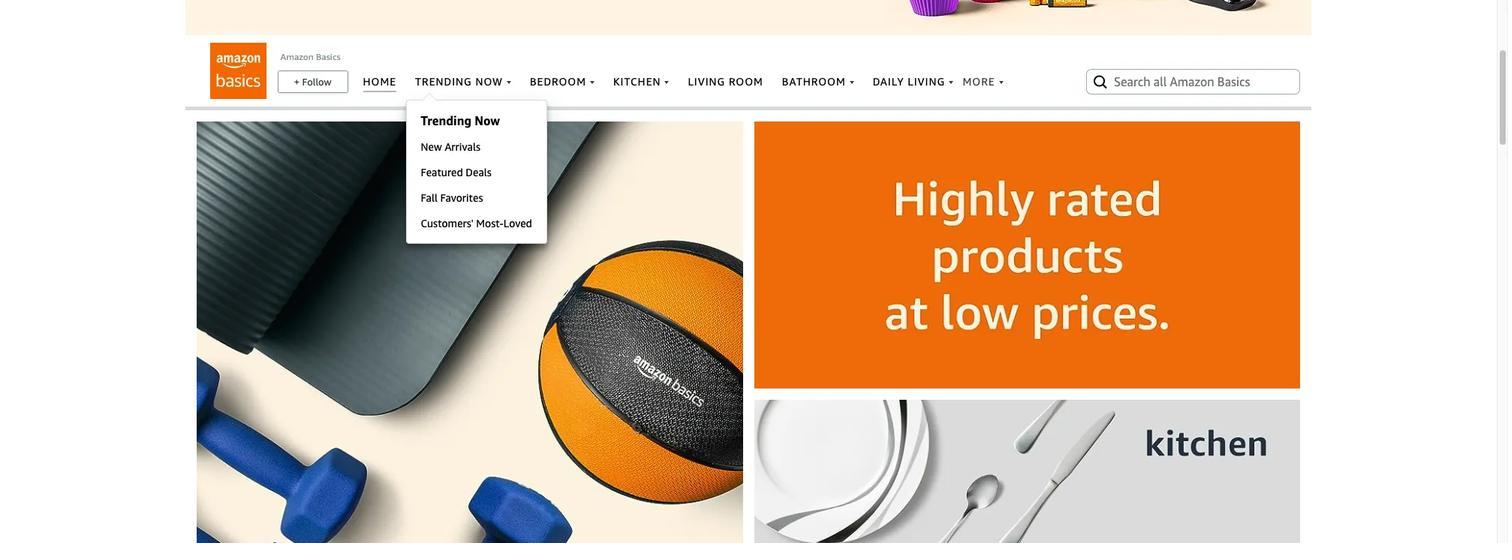 Task type: locate. For each thing, give the bounding box(es) containing it.
+ follow button
[[278, 71, 347, 92]]

search image
[[1092, 73, 1110, 91]]

follow
[[302, 76, 332, 88]]



Task type: vqa. For each thing, say whether or not it's contained in the screenshot.
submit
no



Task type: describe. For each thing, give the bounding box(es) containing it.
amazon
[[281, 51, 314, 62]]

basics
[[316, 51, 341, 62]]

+ follow
[[294, 76, 332, 88]]

+
[[294, 76, 300, 88]]

Search all Amazon Basics search field
[[1115, 69, 1276, 95]]

amazon basics
[[281, 51, 341, 62]]

amazon basics logo image
[[210, 43, 266, 99]]

amazon basics link
[[281, 51, 341, 62]]



